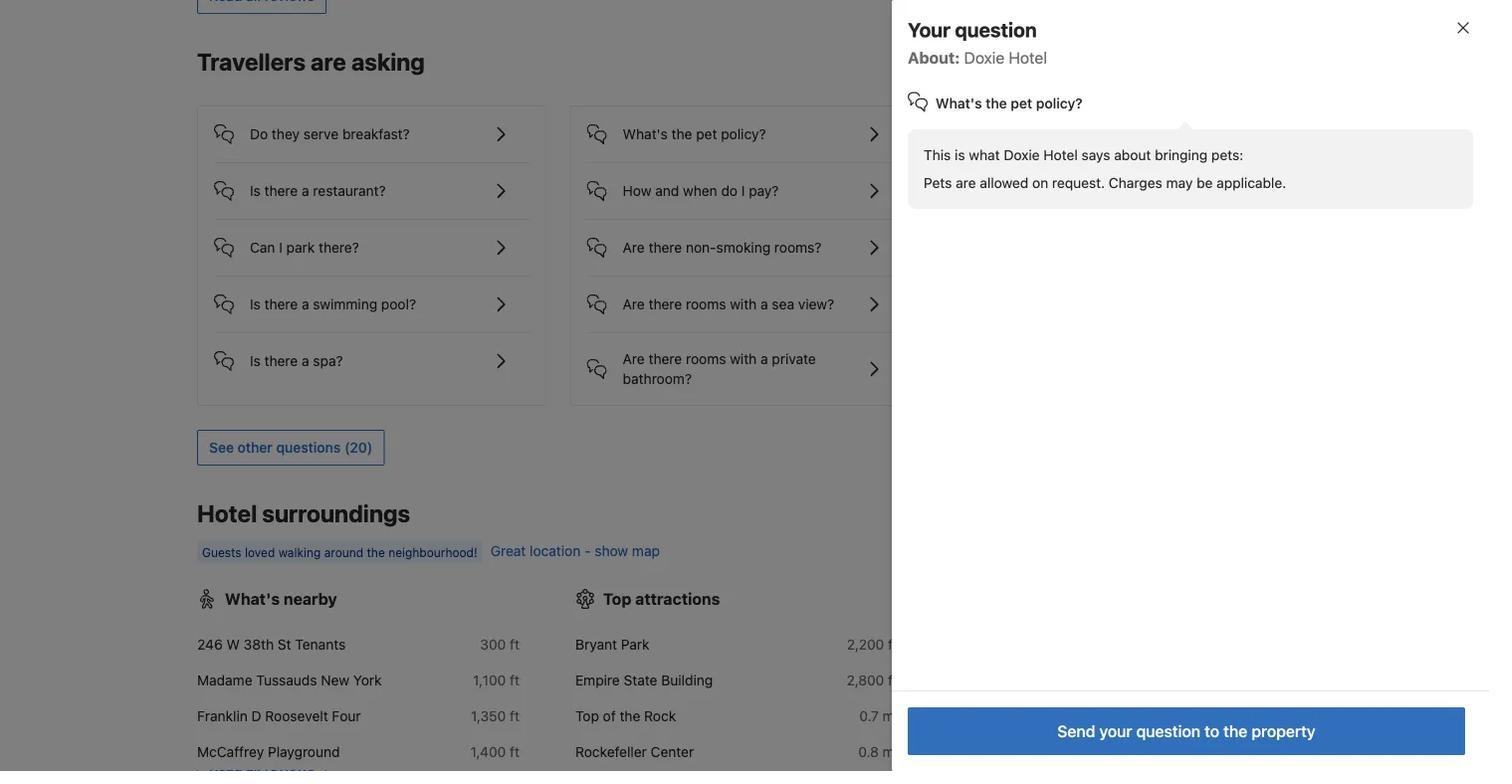 Task type: locate. For each thing, give the bounding box(es) containing it.
franklin d roosevelt four
[[197, 708, 361, 724]]

pet up how and when do i pay?
[[696, 126, 717, 142]]

what's inside your question 'dialog'
[[936, 95, 982, 111]]

can i park there? button
[[214, 220, 529, 260]]

1 vertical spatial i
[[279, 239, 283, 256]]

a for restaurant?
[[302, 182, 309, 199]]

policy? inside button
[[721, 126, 766, 142]]

penn
[[998, 728, 1030, 744]]

are for are there non-smoking rooms?
[[623, 239, 645, 256]]

1 horizontal spatial policy?
[[1036, 95, 1083, 111]]

there
[[264, 182, 298, 199], [649, 239, 682, 256], [264, 296, 298, 312], [649, 296, 682, 312], [649, 351, 682, 367], [264, 353, 298, 369]]

0 horizontal spatial pet
[[696, 126, 717, 142]]

rooms
[[686, 296, 726, 312], [686, 351, 726, 367]]

there inside button
[[264, 296, 298, 312]]

a left sea
[[761, 296, 768, 312]]

pets are allowed on request. charges may be applicable.
[[924, 175, 1286, 191]]

ft for 1,400 ft
[[510, 744, 520, 760]]

2 vertical spatial are
[[623, 351, 645, 367]]

policy? up 'this is what doxie hotel says about bringing pets:'
[[1036, 95, 1083, 111]]

what's the pet policy? inside your question 'dialog'
[[936, 95, 1083, 111]]

pets:
[[1211, 147, 1243, 163]]

is there a restaurant?
[[250, 182, 386, 199]]

rooms up bathroom?
[[686, 351, 726, 367]]

1,600
[[1227, 728, 1262, 744]]

still
[[1058, 192, 1093, 215]]

ft right 1,600
[[1266, 728, 1276, 744]]

what's up 'how'
[[623, 126, 668, 142]]

there for are there non-smoking rooms?
[[649, 239, 682, 256]]

is there a swimming pool?
[[250, 296, 416, 312]]

1 vertical spatial are
[[623, 296, 645, 312]]

1 vertical spatial doxie
[[1004, 147, 1040, 163]]

38th
[[244, 636, 274, 653]]

private
[[772, 351, 816, 367]]

2 vertical spatial is
[[250, 353, 261, 369]]

hotel inside your question about: doxie hotel
[[1009, 48, 1047, 67]]

pet
[[1011, 95, 1032, 111], [696, 126, 717, 142]]

d
[[251, 708, 261, 724]]

a left swimming
[[302, 296, 309, 312]]

a inside are there rooms with a sea view? button
[[761, 296, 768, 312]]

2 horizontal spatial what's
[[936, 95, 982, 111]]

property
[[1252, 722, 1316, 741]]

top for top of the rock
[[575, 708, 599, 724]]

doxie up "allowed"
[[1004, 147, 1040, 163]]

2 vertical spatial hotel
[[197, 499, 257, 527]]

a left restaurant?
[[302, 182, 309, 199]]

ft right 1,050
[[1266, 692, 1276, 709]]

0 horizontal spatial i
[[279, 239, 283, 256]]

doxie for question
[[964, 48, 1004, 67]]

bringing
[[1155, 147, 1208, 163]]

is left spa?
[[250, 353, 261, 369]]

rooms down non-
[[686, 296, 726, 312]]

rock
[[644, 708, 676, 724]]

bathroom?
[[623, 371, 692, 387]]

what's the pet policy? up what
[[936, 95, 1083, 111]]

1,400
[[470, 744, 506, 760]]

0 vertical spatial with
[[730, 296, 757, 312]]

is inside button
[[250, 296, 261, 312]]

there inside are there rooms with a private bathroom?
[[649, 351, 682, 367]]

asking
[[351, 48, 425, 75]]

1,050
[[1227, 692, 1262, 709]]

mccaffrey playground
[[197, 744, 340, 760]]

madame
[[197, 672, 252, 689]]

are inside your question 'dialog'
[[956, 175, 976, 191]]

0 vertical spatial what's
[[936, 95, 982, 111]]

is
[[955, 147, 965, 163]]

hotel down see
[[197, 499, 257, 527]]

0 vertical spatial is
[[250, 182, 261, 199]]

mi right 0.8
[[883, 744, 898, 760]]

of
[[603, 708, 616, 724]]

2 mi from the top
[[883, 744, 898, 760]]

they
[[272, 126, 300, 142]]

ft right 1,350
[[510, 708, 520, 724]]

1 is from the top
[[250, 182, 261, 199]]

hotel up request.
[[1043, 147, 1078, 163]]

is there a swimming pool? button
[[214, 277, 529, 316]]

the right to
[[1223, 722, 1247, 741]]

policy? inside your question 'dialog'
[[1036, 95, 1083, 111]]

are there rooms with a private bathroom?
[[623, 351, 816, 387]]

are inside are there rooms with a sea view? button
[[623, 296, 645, 312]]

1 horizontal spatial top
[[603, 590, 631, 608]]

1 rooms from the top
[[686, 296, 726, 312]]

0 horizontal spatial are
[[311, 48, 346, 75]]

1 vertical spatial policy?
[[721, 126, 766, 142]]

with inside are there rooms with a private bathroom?
[[730, 351, 757, 367]]

1 vertical spatial with
[[730, 351, 757, 367]]

a left spa?
[[302, 353, 309, 369]]

policy? up how and when do i pay? button
[[721, 126, 766, 142]]

2 vertical spatial what's
[[225, 590, 280, 608]]

ft for 1,350 ft
[[510, 708, 520, 724]]

what's nearby
[[225, 590, 337, 608]]

policy?
[[1036, 95, 1083, 111], [721, 126, 766, 142]]

0 vertical spatial what's the pet policy?
[[936, 95, 1083, 111]]

are inside are there rooms with a private bathroom?
[[623, 351, 645, 367]]

a inside is there a swimming pool? button
[[302, 296, 309, 312]]

0 vertical spatial doxie
[[964, 48, 1004, 67]]

mi right '0.7'
[[883, 708, 898, 724]]

the up and
[[671, 126, 692, 142]]

0 vertical spatial hotel
[[1009, 48, 1047, 67]]

there for are there rooms with a private bathroom?
[[649, 351, 682, 367]]

0 vertical spatial i
[[741, 182, 745, 199]]

1 horizontal spatial what's
[[623, 126, 668, 142]]

1 mi from the top
[[883, 708, 898, 724]]

a inside is there a restaurant? button
[[302, 182, 309, 199]]

2 rooms from the top
[[686, 351, 726, 367]]

are for asking
[[311, 48, 346, 75]]

hotel for is
[[1043, 147, 1078, 163]]

how
[[623, 182, 651, 199]]

question inside button
[[1136, 722, 1200, 741]]

what's
[[936, 95, 982, 111], [623, 126, 668, 142], [225, 590, 280, 608]]

travellers
[[197, 48, 306, 75]]

top up bryant park
[[603, 590, 631, 608]]

a left private
[[761, 351, 768, 367]]

what's up 38th
[[225, 590, 280, 608]]

with
[[730, 296, 757, 312], [730, 351, 757, 367]]

1 vertical spatial what's
[[623, 126, 668, 142]]

0 horizontal spatial what's
[[225, 590, 280, 608]]

1 vertical spatial rooms
[[686, 351, 726, 367]]

1 vertical spatial what's the pet policy?
[[623, 126, 766, 142]]

1 horizontal spatial question
[[1136, 722, 1200, 741]]

is inside button
[[250, 353, 261, 369]]

1 vertical spatial top
[[575, 708, 599, 724]]

is for is there a swimming pool?
[[250, 296, 261, 312]]

a inside is there a spa? button
[[302, 353, 309, 369]]

is inside button
[[250, 182, 261, 199]]

are inside are there non-smoking rooms? button
[[623, 239, 645, 256]]

doxie inside your question about: doxie hotel
[[964, 48, 1004, 67]]

building
[[661, 672, 713, 689]]

there for are there rooms with a sea view?
[[649, 296, 682, 312]]

1 vertical spatial hotel
[[1043, 147, 1078, 163]]

1 are from the top
[[623, 239, 645, 256]]

what's the pet policy? button
[[587, 106, 902, 146]]

there for is there a spa?
[[264, 353, 298, 369]]

is there a restaurant? button
[[214, 163, 529, 203]]

1 vertical spatial is
[[250, 296, 261, 312]]

3 are from the top
[[623, 351, 645, 367]]

send
[[1057, 722, 1095, 741]]

with left private
[[730, 351, 757, 367]]

ft right 2,800 in the bottom right of the page
[[888, 672, 898, 689]]

1 horizontal spatial are
[[956, 175, 976, 191]]

times
[[1086, 692, 1125, 709]]

doxie right 'about:'
[[964, 48, 1004, 67]]

0 vertical spatial mi
[[883, 708, 898, 724]]

are for allowed
[[956, 175, 976, 191]]

2,200 ft
[[847, 636, 898, 653]]

2 with from the top
[[730, 351, 757, 367]]

when
[[683, 182, 717, 199]]

42nd street-times square
[[1004, 692, 1174, 709]]

what's the pet policy? up when
[[623, 126, 766, 142]]

ft for 2,800 ft
[[888, 672, 898, 689]]

what's for are
[[936, 95, 982, 111]]

0 vertical spatial pet
[[1011, 95, 1032, 111]]

with for sea
[[730, 296, 757, 312]]

is
[[250, 182, 261, 199], [250, 296, 261, 312], [250, 353, 261, 369]]

1,050 ft
[[1227, 692, 1276, 709]]

0 vertical spatial policy?
[[1036, 95, 1083, 111]]

0 horizontal spatial what's the pet policy?
[[623, 126, 766, 142]]

pet inside button
[[696, 126, 717, 142]]

are there rooms with a sea view? button
[[587, 277, 902, 316]]

attractions
[[635, 590, 720, 608]]

0 vertical spatial top
[[603, 590, 631, 608]]

your question about: doxie hotel
[[908, 18, 1047, 67]]

travellers are asking
[[197, 48, 425, 75]]

i right can at the top
[[279, 239, 283, 256]]

w
[[226, 636, 240, 653]]

with left sea
[[730, 296, 757, 312]]

a for swimming
[[302, 296, 309, 312]]

0 horizontal spatial top
[[575, 708, 599, 724]]

1 vertical spatial mi
[[883, 744, 898, 760]]

rockefeller center
[[575, 744, 694, 760]]

center
[[651, 744, 694, 760]]

with for private
[[730, 351, 757, 367]]

is down do
[[250, 182, 261, 199]]

0 vertical spatial rooms
[[686, 296, 726, 312]]

do they serve breakfast?
[[250, 126, 410, 142]]

with inside button
[[730, 296, 757, 312]]

bryant
[[575, 636, 617, 653]]

ft right "1,400"
[[510, 744, 520, 760]]

1 horizontal spatial what's the pet policy?
[[936, 95, 1083, 111]]

1 with from the top
[[730, 296, 757, 312]]

2 is from the top
[[250, 296, 261, 312]]

i right do at the top
[[741, 182, 745, 199]]

are
[[623, 239, 645, 256], [623, 296, 645, 312], [623, 351, 645, 367]]

ft right 300
[[510, 636, 520, 653]]

rooms inside button
[[686, 296, 726, 312]]

ft right 1,100
[[510, 672, 520, 689]]

300 ft
[[480, 636, 520, 653]]

allowed
[[980, 175, 1028, 191]]

0 vertical spatial question
[[955, 18, 1037, 41]]

(20)
[[344, 439, 373, 456]]

are right pets
[[956, 175, 976, 191]]

still looking?
[[1058, 192, 1177, 215]]

1 horizontal spatial pet
[[1011, 95, 1032, 111]]

penn station
[[998, 728, 1080, 744]]

ft
[[510, 636, 520, 653], [888, 636, 898, 653], [510, 672, 520, 689], [888, 672, 898, 689], [1266, 692, 1276, 709], [510, 708, 520, 724], [1266, 728, 1276, 744], [510, 744, 520, 760]]

your question dialog
[[860, 0, 1489, 771]]

are left asking
[[311, 48, 346, 75]]

are there non-smoking rooms?
[[623, 239, 822, 256]]

ft for 300 ft
[[510, 636, 520, 653]]

1 vertical spatial question
[[1136, 722, 1200, 741]]

hotel right 'about:'
[[1009, 48, 1047, 67]]

rooms inside are there rooms with a private bathroom?
[[686, 351, 726, 367]]

top left of
[[575, 708, 599, 724]]

pay?
[[749, 182, 779, 199]]

bryant park
[[575, 636, 649, 653]]

1 vertical spatial pet
[[696, 126, 717, 142]]

0 horizontal spatial policy?
[[721, 126, 766, 142]]

2 are from the top
[[623, 296, 645, 312]]

0 horizontal spatial question
[[955, 18, 1037, 41]]

what's up the is
[[936, 95, 982, 111]]

is down can at the top
[[250, 296, 261, 312]]

can
[[250, 239, 275, 256]]

are
[[311, 48, 346, 75], [956, 175, 976, 191]]

there for is there a restaurant?
[[264, 182, 298, 199]]

doxie
[[964, 48, 1004, 67], [1004, 147, 1040, 163]]

0 vertical spatial are
[[623, 239, 645, 256]]

1 vertical spatial are
[[956, 175, 976, 191]]

four
[[332, 708, 361, 724]]

do
[[721, 182, 738, 199]]

3 is from the top
[[250, 353, 261, 369]]

ft for 1,050 ft
[[1266, 692, 1276, 709]]

non-
[[686, 239, 716, 256]]

top for top attractions
[[603, 590, 631, 608]]

0 vertical spatial are
[[311, 48, 346, 75]]

is for is there a spa?
[[250, 353, 261, 369]]

a inside are there rooms with a private bathroom?
[[761, 351, 768, 367]]

is there a spa? button
[[214, 333, 529, 373]]

question right your on the top of the page
[[955, 18, 1037, 41]]

swimming
[[313, 296, 377, 312]]

pet down your question about: doxie hotel
[[1011, 95, 1032, 111]]

question down square
[[1136, 722, 1200, 741]]

rooms for private
[[686, 351, 726, 367]]

ft right 2,200
[[888, 636, 898, 653]]

tenants
[[295, 636, 346, 653]]



Task type: vqa. For each thing, say whether or not it's contained in the screenshot.
1st REGION from the bottom of the page
no



Task type: describe. For each thing, give the bounding box(es) containing it.
empire state building
[[575, 672, 713, 689]]

what
[[969, 147, 1000, 163]]

42nd
[[1004, 692, 1038, 709]]

mi for 0.8 mi
[[883, 744, 898, 760]]

metro
[[954, 692, 991, 709]]

top attractions
[[603, 590, 720, 608]]

the inside what's the pet policy? button
[[671, 126, 692, 142]]

1,400 ft
[[470, 744, 520, 760]]

top of the rock
[[575, 708, 676, 724]]

what's inside button
[[623, 126, 668, 142]]

park
[[621, 636, 649, 653]]

question inside your question about: doxie hotel
[[955, 18, 1037, 41]]

pets
[[924, 175, 952, 191]]

ft for 1,100 ft
[[510, 672, 520, 689]]

246
[[197, 636, 223, 653]]

this is what doxie hotel says about bringing pets:
[[924, 147, 1243, 163]]

roosevelt
[[265, 708, 328, 724]]

what's for ft
[[225, 590, 280, 608]]

about
[[1114, 147, 1151, 163]]

your
[[1099, 722, 1132, 741]]

request.
[[1052, 175, 1105, 191]]

1,350 ft
[[471, 708, 520, 724]]

a for spa?
[[302, 353, 309, 369]]

rooms for sea
[[686, 296, 726, 312]]

ft for 1,600 ft
[[1266, 728, 1276, 744]]

breakfast?
[[342, 126, 410, 142]]

send your question to the property
[[1057, 722, 1316, 741]]

are for are there rooms with a sea view?
[[623, 296, 645, 312]]

pet inside your question 'dialog'
[[1011, 95, 1032, 111]]

0.8 mi
[[858, 744, 898, 760]]

playground
[[268, 744, 340, 760]]

how and when do i pay? button
[[587, 163, 902, 203]]

do they serve breakfast? button
[[214, 106, 529, 146]]

to
[[1204, 722, 1219, 741]]

mi for 0.7 mi
[[883, 708, 898, 724]]

send your question to the property button
[[908, 708, 1465, 755]]

view?
[[798, 296, 834, 312]]

doxie for is
[[1004, 147, 1040, 163]]

pool?
[[381, 296, 416, 312]]

ft for 2,200 ft
[[888, 636, 898, 653]]

surroundings
[[262, 499, 410, 527]]

rooms?
[[774, 239, 822, 256]]

1,100
[[473, 672, 506, 689]]

1 horizontal spatial i
[[741, 182, 745, 199]]

0.7
[[859, 708, 879, 724]]

1,100 ft
[[473, 672, 520, 689]]

the inside send your question to the property button
[[1223, 722, 1247, 741]]

there for is there a swimming pool?
[[264, 296, 298, 312]]

may
[[1166, 175, 1193, 191]]

state
[[624, 672, 657, 689]]

are for are there rooms with a private bathroom?
[[623, 351, 645, 367]]

smoking
[[716, 239, 771, 256]]

looking?
[[1098, 192, 1177, 215]]

is for is there a restaurant?
[[250, 182, 261, 199]]

york
[[353, 672, 382, 689]]

do
[[250, 126, 268, 142]]

st
[[278, 636, 291, 653]]

franklin
[[197, 708, 248, 724]]

mccaffrey
[[197, 744, 264, 760]]

2,200
[[847, 636, 884, 653]]

1,600 ft
[[1227, 728, 1276, 744]]

restaurant?
[[313, 182, 386, 199]]

street-
[[1042, 692, 1086, 709]]

square
[[1128, 692, 1174, 709]]

0.8
[[858, 744, 879, 760]]

what's the pet policy? inside button
[[623, 126, 766, 142]]

new
[[321, 672, 349, 689]]

the right of
[[620, 708, 640, 724]]

are there rooms with a sea view?
[[623, 296, 834, 312]]

hotel surroundings
[[197, 499, 410, 527]]

0.7 mi
[[859, 708, 898, 724]]

charges
[[1109, 175, 1162, 191]]

on
[[1032, 175, 1048, 191]]

questions
[[276, 439, 341, 456]]

sea
[[772, 296, 794, 312]]

and
[[655, 182, 679, 199]]

rockefeller
[[575, 744, 647, 760]]

this
[[924, 147, 951, 163]]

see other questions (20) button
[[197, 430, 384, 466]]

tussauds
[[256, 672, 317, 689]]

is there a spa?
[[250, 353, 343, 369]]

the up what
[[986, 95, 1007, 111]]

1,350
[[471, 708, 506, 724]]

hotel for question
[[1009, 48, 1047, 67]]

says
[[1082, 147, 1110, 163]]

empire
[[575, 672, 620, 689]]

park
[[286, 239, 315, 256]]

how and when do i pay?
[[623, 182, 779, 199]]

serve
[[303, 126, 339, 142]]

are there rooms with a private bathroom? button
[[587, 333, 902, 389]]

2,800
[[847, 672, 884, 689]]

300
[[480, 636, 506, 653]]



